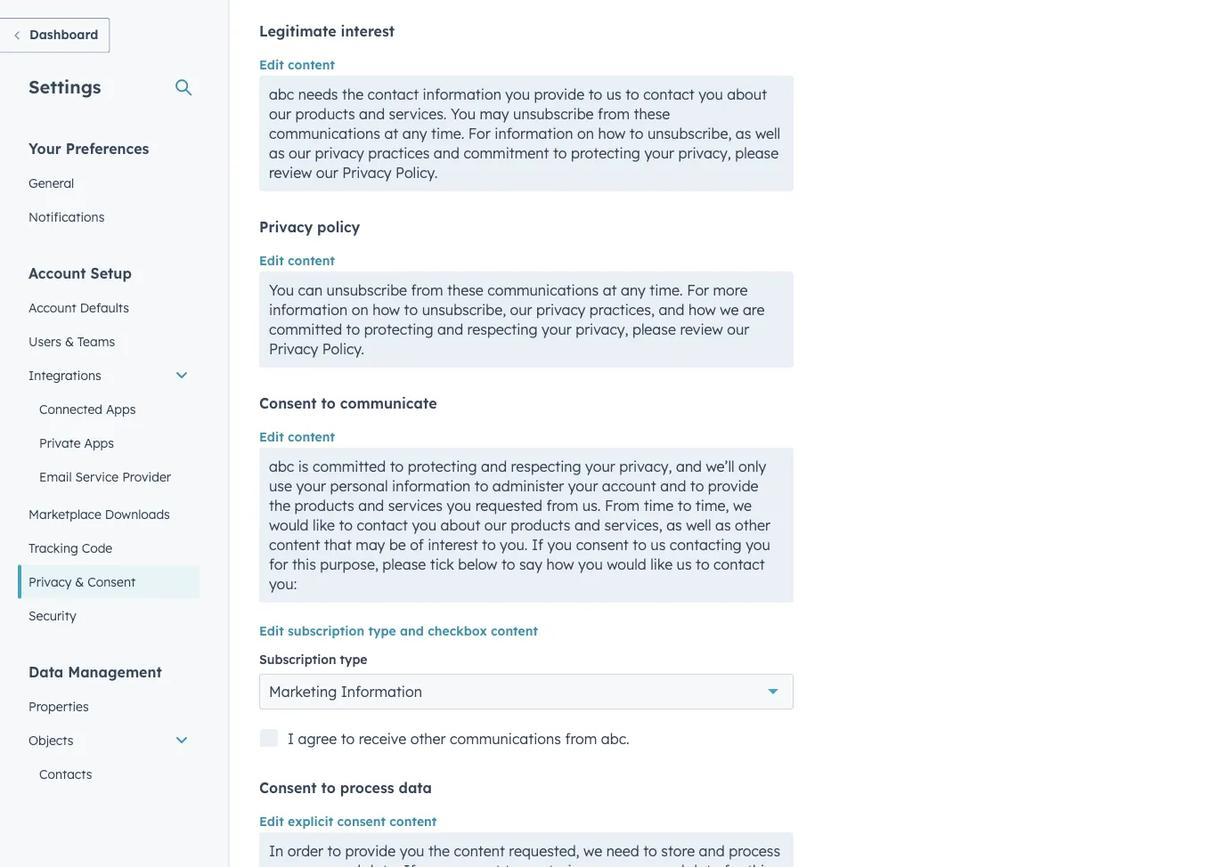 Task type: vqa. For each thing, say whether or not it's contained in the screenshot.
From
yes



Task type: describe. For each thing, give the bounding box(es) containing it.
security link
[[18, 599, 200, 633]]

your inside abc needs the contact information you provide to us to contact you about our products and services. you may unsubscribe from these communications at any time. for information on how to unsubscribe, as well as our privacy practices and commitment to protecting your privacy, please review our privacy policy.
[[644, 144, 674, 162]]

policy. inside abc needs the contact information you provide to us to contact you about our products and services. you may unsubscribe from these communications at any time. for information on how to unsubscribe, as well as our privacy practices and commitment to protecting your privacy, please review our privacy policy.
[[396, 164, 438, 182]]

at inside abc needs the contact information you provide to us to contact you about our products and services. you may unsubscribe from these communications at any time. for information on how to unsubscribe, as well as our privacy practices and commitment to protecting your privacy, please review our privacy policy.
[[384, 125, 398, 143]]

about inside abc needs the contact information you provide to us to contact you about our products and services. you may unsubscribe from these communications at any time. for information on how to unsubscribe, as well as our privacy practices and commitment to protecting your privacy, please review our privacy policy.
[[727, 86, 767, 103]]

i
[[288, 730, 294, 748]]

email
[[39, 469, 72, 485]]

provider
[[122, 469, 171, 485]]

use
[[269, 477, 292, 495]]

general link
[[18, 166, 200, 200]]

0 vertical spatial interest
[[341, 22, 395, 40]]

marketing information
[[269, 683, 422, 701]]

commitment
[[464, 144, 549, 162]]

our inside abc is committed to protecting and respecting your privacy, and we'll only use your personal information to administer your account and to provide the products and services you requested from us. from time to time, we would like to contact you about our products and services, as well as other content that may be of interest to you. if you consent to us contacting you for this purpose, please tick below to say how you would like us to contact you:
[[484, 517, 507, 534]]

setup
[[90, 264, 132, 282]]

email service provider
[[39, 469, 171, 485]]

your preferences
[[29, 139, 149, 157]]

contacts link
[[18, 758, 200, 791]]

from
[[605, 497, 640, 515]]

notifications
[[29, 209, 105, 224]]

from inside abc is committed to protecting and respecting your privacy, and we'll only use your personal information to administer your account and to provide the products and services you requested from us. from time to time, we would like to contact you about our products and services, as well as other content that may be of interest to you. if you consent to us contacting you for this purpose, please tick below to say how you would like us to contact you:
[[546, 497, 578, 515]]

service
[[75, 469, 119, 485]]

protecting inside you can unsubscribe from these communications at any time. for more information on how to unsubscribe, our privacy practices, and how we are committed to protecting and respecting your privacy, please review our privacy policy.
[[364, 321, 433, 338]]

i agree to receive other communications from abc.
[[288, 730, 630, 748]]

communications for you can unsubscribe from these communications at any time. for more information on how to unsubscribe, our privacy practices, and how we are committed to protecting and respecting your privacy, please review our privacy policy.
[[487, 281, 599, 299]]

content inside in order to provide you the content requested, we need to store and process your personal data. if you consent to us storing your personal data for thi
[[454, 843, 505, 860]]

content inside abc is committed to protecting and respecting your privacy, and we'll only use your personal information to administer your account and to provide the products and services you requested from us. from time to time, we would like to contact you about our products and services, as well as other content that may be of interest to you. if you consent to us contacting you for this purpose, please tick below to say how you would like us to contact you:
[[269, 536, 320, 554]]

objects
[[29, 733, 73, 748]]

for inside you can unsubscribe from these communications at any time. for more information on how to unsubscribe, our privacy practices, and how we are committed to protecting and respecting your privacy, please review our privacy policy.
[[687, 281, 709, 299]]

private
[[39, 435, 81, 451]]

dashboard
[[29, 27, 98, 42]]

consent for consent to communicate
[[259, 395, 317, 412]]

properties
[[29, 699, 89, 714]]

connected
[[39, 401, 102, 417]]

email service provider link
[[18, 460, 200, 494]]

downloads
[[105, 506, 170, 522]]

we'll
[[706, 458, 734, 476]]

content right checkbox
[[491, 623, 538, 639]]

edit content for can
[[259, 253, 335, 269]]

4 edit from the top
[[259, 623, 284, 639]]

account for account setup
[[29, 264, 86, 282]]

management
[[68, 663, 162, 681]]

in
[[269, 843, 284, 860]]

we inside you can unsubscribe from these communications at any time. for more information on how to unsubscribe, our privacy practices, and how we are committed to protecting and respecting your privacy, please review our privacy policy.
[[720, 301, 739, 319]]

you can unsubscribe from these communications at any time. for more information on how to unsubscribe, our privacy practices, and how we are committed to protecting and respecting your privacy, please review our privacy policy.
[[269, 281, 765, 358]]

connected apps
[[39, 401, 136, 417]]

more
[[713, 281, 748, 299]]

explicit
[[288, 814, 333, 830]]

time. inside abc needs the contact information you provide to us to contact you about our products and services. you may unsubscribe from these communications at any time. for information on how to unsubscribe, as well as our privacy practices and commitment to protecting your privacy, please review our privacy policy.
[[431, 125, 464, 143]]

edit content button for is
[[259, 427, 335, 448]]

this
[[292, 556, 316, 574]]

private apps link
[[18, 426, 200, 460]]

content up data.
[[389, 814, 437, 830]]

be
[[389, 536, 406, 554]]

privacy & consent link
[[18, 565, 200, 599]]

tracking code
[[29, 540, 112, 556]]

content up needs on the left
[[288, 57, 335, 73]]

services.
[[389, 105, 447, 123]]

receive
[[359, 730, 406, 748]]

store
[[661, 843, 695, 860]]

legitimate interest
[[259, 22, 395, 40]]

needs
[[298, 86, 338, 103]]

information up services.
[[423, 86, 501, 103]]

say
[[519, 556, 543, 574]]

only
[[738, 458, 766, 476]]

1 vertical spatial other
[[410, 730, 446, 748]]

policy. inside you can unsubscribe from these communications at any time. for more information on how to unsubscribe, our privacy practices, and how we are committed to protecting and respecting your privacy, please review our privacy policy.
[[322, 340, 364, 358]]

account setup element
[[18, 263, 200, 633]]

information up commitment
[[495, 125, 573, 143]]

of
[[410, 536, 424, 554]]

data inside in order to provide you the content requested, we need to store and process your personal data. if you consent to us storing your personal data for thi
[[688, 862, 720, 868]]

abc is committed to protecting and respecting your privacy, and we'll only use your personal information to administer your account and to provide the products and services you requested from us. from time to time, we would like to contact you about our products and services, as well as other content that may be of interest to you. if you consent to us contacting you for this purpose, please tick below to say how you would like us to contact you:
[[269, 458, 770, 593]]

interest inside abc is committed to protecting and respecting your privacy, and we'll only use your personal information to administer your account and to provide the products and services you requested from us. from time to time, we would like to contact you about our products and services, as well as other content that may be of interest to you. if you consent to us contacting you for this purpose, please tick below to say how you would like us to contact you:
[[428, 536, 478, 554]]

please inside you can unsubscribe from these communications at any time. for more information on how to unsubscribe, our privacy practices, and how we are committed to protecting and respecting your privacy, please review our privacy policy.
[[632, 321, 676, 338]]

content up can
[[288, 253, 335, 269]]

data management
[[29, 663, 162, 681]]

your preferences element
[[18, 139, 200, 234]]

marketplace downloads
[[29, 506, 170, 522]]

tracking
[[29, 540, 78, 556]]

for inside abc needs the contact information you provide to us to contact you about our products and services. you may unsubscribe from these communications at any time. for information on how to unsubscribe, as well as our privacy practices and commitment to protecting your privacy, please review our privacy policy.
[[468, 125, 491, 143]]

us.
[[582, 497, 601, 515]]

on inside abc needs the contact information you provide to us to contact you about our products and services. you may unsubscribe from these communications at any time. for information on how to unsubscribe, as well as our privacy practices and commitment to protecting your privacy, please review our privacy policy.
[[577, 125, 594, 143]]

protecting inside abc needs the contact information you provide to us to contact you about our products and services. you may unsubscribe from these communications at any time. for information on how to unsubscribe, as well as our privacy practices and commitment to protecting your privacy, please review our privacy policy.
[[571, 144, 640, 162]]

order
[[288, 843, 323, 860]]

need
[[606, 843, 639, 860]]

0 horizontal spatial type
[[340, 652, 367, 668]]

personal down order
[[303, 862, 361, 868]]

account
[[602, 477, 656, 495]]

data
[[29, 663, 63, 681]]

well inside abc is committed to protecting and respecting your privacy, and we'll only use your personal information to administer your account and to provide the products and services you requested from us. from time to time, we would like to contact you about our products and services, as well as other content that may be of interest to you. if you consent to us contacting you for this purpose, please tick below to say how you would like us to contact you:
[[686, 517, 711, 534]]

& for privacy
[[75, 574, 84, 590]]

private apps
[[39, 435, 114, 451]]

communications for i agree to receive other communications from abc.
[[450, 730, 561, 748]]

any inside abc needs the contact information you provide to us to contact you about our products and services. you may unsubscribe from these communications at any time. for information on how to unsubscribe, as well as our privacy practices and commitment to protecting your privacy, please review our privacy policy.
[[402, 125, 427, 143]]

from inside abc needs the contact information you provide to us to contact you about our products and services. you may unsubscribe from these communications at any time. for information on how to unsubscribe, as well as our privacy practices and commitment to protecting your privacy, please review our privacy policy.
[[598, 105, 630, 123]]

consent inside abc is committed to protecting and respecting your privacy, and we'll only use your personal information to administer your account and to provide the products and services you requested from us. from time to time, we would like to contact you about our products and services, as well as other content that may be of interest to you. if you consent to us contacting you for this purpose, please tick below to say how you would like us to contact you:
[[576, 536, 629, 554]]

consent to process data
[[259, 779, 432, 797]]

the inside abc is committed to protecting and respecting your privacy, and we'll only use your personal information to administer your account and to provide the products and services you requested from us. from time to time, we would like to contact you about our products and services, as well as other content that may be of interest to you. if you consent to us contacting you for this purpose, please tick below to say how you would like us to contact you:
[[269, 497, 290, 515]]

apps for connected apps
[[106, 401, 136, 417]]

consent for consent to process data
[[259, 779, 317, 797]]

general
[[29, 175, 74, 191]]

1 vertical spatial would
[[607, 556, 646, 574]]

type inside button
[[368, 623, 396, 639]]

preferences
[[66, 139, 149, 157]]

abc.
[[601, 730, 630, 748]]

if inside abc is committed to protecting and respecting your privacy, and we'll only use your personal information to administer your account and to provide the products and services you requested from us. from time to time, we would like to contact you about our products and services, as well as other content that may be of interest to you. if you consent to us contacting you for this purpose, please tick below to say how you would like us to contact you:
[[532, 536, 543, 554]]

you.
[[500, 536, 528, 554]]

you inside abc needs the contact information you provide to us to contact you about our products and services. you may unsubscribe from these communications at any time. for information on how to unsubscribe, as well as our privacy practices and commitment to protecting your privacy, please review our privacy policy.
[[451, 105, 476, 123]]

you inside you can unsubscribe from these communications at any time. for more information on how to unsubscribe, our privacy practices, and how we are committed to protecting and respecting your privacy, please review our privacy policy.
[[269, 281, 294, 299]]

storing
[[542, 862, 589, 868]]

account defaults link
[[18, 291, 200, 325]]

please inside abc is committed to protecting and respecting your privacy, and we'll only use your personal information to administer your account and to provide the products and services you requested from us. from time to time, we would like to contact you about our products and services, as well as other content that may be of interest to you. if you consent to us contacting you for this purpose, please tick below to say how you would like us to contact you:
[[382, 556, 426, 574]]

edit explicit consent content button
[[259, 811, 437, 833]]

purpose,
[[320, 556, 378, 574]]

teams
[[77, 334, 115, 349]]

apps for private apps
[[84, 435, 114, 451]]

privacy policy
[[259, 218, 360, 236]]

for inside abc is committed to protecting and respecting your privacy, and we'll only use your personal information to administer your account and to provide the products and services you requested from us. from time to time, we would like to contact you about our products and services, as well as other content that may be of interest to you. if you consent to us contacting you for this purpose, please tick below to say how you would like us to contact you:
[[269, 556, 288, 574]]

other inside abc is committed to protecting and respecting your privacy, and we'll only use your personal information to administer your account and to provide the products and services you requested from us. from time to time, we would like to contact you about our products and services, as well as other content that may be of interest to you. if you consent to us contacting you for this purpose, please tick below to say how you would like us to contact you:
[[735, 517, 770, 534]]

users
[[29, 334, 61, 349]]

users & teams
[[29, 334, 115, 349]]

us inside in order to provide you the content requested, we need to store and process your personal data. if you consent to us storing your personal data for thi
[[523, 862, 538, 868]]

that
[[324, 536, 352, 554]]

services,
[[604, 517, 662, 534]]

abc for abc is committed to protecting and respecting your privacy, and we'll only use your personal information to administer your account and to provide the products and services you requested from us. from time to time, we would like to contact you about our products and services, as well as other content that may be of interest to you. if you consent to us contacting you for this purpose, please tick below to say how you would like us to contact you:
[[269, 458, 294, 476]]

respecting inside you can unsubscribe from these communications at any time. for more information on how to unsubscribe, our privacy practices, and how we are committed to protecting and respecting your privacy, please review our privacy policy.
[[467, 321, 538, 338]]

personal inside abc is committed to protecting and respecting your privacy, and we'll only use your personal information to administer your account and to provide the products and services you requested from us. from time to time, we would like to contact you about our products and services, as well as other content that may be of interest to you. if you consent to us contacting you for this purpose, please tick below to say how you would like us to contact you:
[[330, 477, 388, 495]]

data management element
[[18, 662, 200, 868]]

unsubscribe inside you can unsubscribe from these communications at any time. for more information on how to unsubscribe, our privacy practices, and how we are committed to protecting and respecting your privacy, please review our privacy policy.
[[327, 281, 407, 299]]

we inside abc is committed to protecting and respecting your privacy, and we'll only use your personal information to administer your account and to provide the products and services you requested from us. from time to time, we would like to contact you about our products and services, as well as other content that may be of interest to you. if you consent to us contacting you for this purpose, please tick below to say how you would like us to contact you:
[[733, 497, 752, 515]]

respecting inside abc is committed to protecting and respecting your privacy, and we'll only use your personal information to administer your account and to provide the products and services you requested from us. from time to time, we would like to contact you about our products and services, as well as other content that may be of interest to you. if you consent to us contacting you for this purpose, please tick below to say how you would like us to contact you:
[[511, 458, 581, 476]]

review inside you can unsubscribe from these communications at any time. for more information on how to unsubscribe, our privacy practices, and how we are committed to protecting and respecting your privacy, please review our privacy policy.
[[680, 321, 723, 338]]

at inside you can unsubscribe from these communications at any time. for more information on how to unsubscribe, our privacy practices, and how we are committed to protecting and respecting your privacy, please review our privacy policy.
[[603, 281, 617, 299]]

privacy inside abc needs the contact information you provide to us to contact you about our products and services. you may unsubscribe from these communications at any time. for information on how to unsubscribe, as well as our privacy practices and commitment to protecting your privacy, please review our privacy policy.
[[342, 164, 392, 182]]

how inside abc needs the contact information you provide to us to contact you about our products and services. you may unsubscribe from these communications at any time. for information on how to unsubscribe, as well as our privacy practices and commitment to protecting your privacy, please review our privacy policy.
[[598, 125, 626, 143]]

committed inside abc is committed to protecting and respecting your privacy, and we'll only use your personal information to administer your account and to provide the products and services you requested from us. from time to time, we would like to contact you about our products and services, as well as other content that may be of interest to you. if you consent to us contacting you for this purpose, please tick below to say how you would like us to contact you:
[[313, 458, 386, 476]]

information inside abc is committed to protecting and respecting your privacy, and we'll only use your personal information to administer your account and to provide the products and services you requested from us. from time to time, we would like to contact you about our products and services, as well as other content that may be of interest to you. if you consent to us contacting you for this purpose, please tick below to say how you would like us to contact you:
[[392, 477, 471, 495]]

are
[[743, 301, 765, 319]]

process inside in order to provide you the content requested, we need to store and process your personal data. if you consent to us storing your personal data for thi
[[729, 843, 780, 860]]



Task type: locate. For each thing, give the bounding box(es) containing it.
privacy inside abc needs the contact information you provide to us to contact you about our products and services. you may unsubscribe from these communications at any time. for information on how to unsubscribe, as well as our privacy practices and commitment to protecting your privacy, please review our privacy policy.
[[315, 144, 364, 162]]

account for account defaults
[[29, 300, 76, 315]]

us
[[606, 86, 621, 103], [651, 536, 666, 554], [677, 556, 692, 574], [523, 862, 538, 868]]

1 vertical spatial protecting
[[364, 321, 433, 338]]

personal down store
[[627, 862, 684, 868]]

security
[[29, 608, 76, 623]]

0 horizontal spatial privacy
[[315, 144, 364, 162]]

0 horizontal spatial the
[[269, 497, 290, 515]]

products inside abc needs the contact information you provide to us to contact you about our products and services. you may unsubscribe from these communications at any time. for information on how to unsubscribe, as well as our privacy practices and commitment to protecting your privacy, please review our privacy policy.
[[295, 105, 355, 123]]

0 horizontal spatial time.
[[431, 125, 464, 143]]

if up say
[[532, 536, 543, 554]]

review up privacy policy
[[269, 164, 312, 182]]

consent up the is
[[259, 395, 317, 412]]

privacy left 'policy'
[[259, 218, 313, 236]]

time. up practices,
[[650, 281, 683, 299]]

1 horizontal spatial unsubscribe,
[[647, 125, 732, 143]]

on inside you can unsubscribe from these communications at any time. for more information on how to unsubscribe, our privacy practices, and how we are committed to protecting and respecting your privacy, please review our privacy policy.
[[352, 301, 368, 319]]

review inside abc needs the contact information you provide to us to contact you about our products and services. you may unsubscribe from these communications at any time. for information on how to unsubscribe, as well as our privacy practices and commitment to protecting your privacy, please review our privacy policy.
[[269, 164, 312, 182]]

policy. down practices
[[396, 164, 438, 182]]

communications inside you can unsubscribe from these communications at any time. for more information on how to unsubscribe, our privacy practices, and how we are committed to protecting and respecting your privacy, please review our privacy policy.
[[487, 281, 599, 299]]

1 edit content button from the top
[[259, 54, 335, 76]]

would down use at the left of page
[[269, 517, 309, 534]]

1 horizontal spatial any
[[621, 281, 646, 299]]

0 vertical spatial for
[[468, 125, 491, 143]]

for inside in order to provide you the content requested, we need to store and process your personal data. if you consent to us storing your personal data for thi
[[724, 862, 743, 868]]

marketplace downloads link
[[18, 497, 200, 531]]

1 horizontal spatial unsubscribe
[[513, 105, 594, 123]]

for
[[269, 556, 288, 574], [724, 862, 743, 868]]

review
[[269, 164, 312, 182], [680, 321, 723, 338]]

unsubscribe inside abc needs the contact information you provide to us to contact you about our products and services. you may unsubscribe from these communications at any time. for information on how to unsubscribe, as well as our privacy practices and commitment to protecting your privacy, please review our privacy policy.
[[513, 105, 594, 123]]

1 vertical spatial consent
[[88, 574, 136, 590]]

may inside abc is committed to protecting and respecting your privacy, and we'll only use your personal information to administer your account and to provide the products and services you requested from us. from time to time, we would like to contact you about our products and services, as well as other content that may be of interest to you. if you consent to us contacting you for this purpose, please tick below to say how you would like us to contact you:
[[356, 536, 385, 554]]

3 edit from the top
[[259, 429, 284, 445]]

like down services,
[[650, 556, 673, 574]]

edit explicit consent content
[[259, 814, 437, 830]]

1 vertical spatial we
[[733, 497, 752, 515]]

about inside abc is committed to protecting and respecting your privacy, and we'll only use your personal information to administer your account and to provide the products and services you requested from us. from time to time, we would like to contact you about our products and services, as well as other content that may be of interest to you. if you consent to us contacting you for this purpose, please tick below to say how you would like us to contact you:
[[441, 517, 480, 534]]

account up account defaults
[[29, 264, 86, 282]]

the
[[342, 86, 364, 103], [269, 497, 290, 515], [428, 843, 450, 860]]

unsubscribe up commitment
[[513, 105, 594, 123]]

tick
[[430, 556, 454, 574]]

& inside users & teams link
[[65, 334, 74, 349]]

account defaults
[[29, 300, 129, 315]]

provide down "we'll"
[[708, 477, 758, 495]]

products up you.
[[511, 517, 570, 534]]

edit content button for can
[[259, 250, 335, 272]]

privacy down can
[[269, 340, 318, 358]]

0 horizontal spatial on
[[352, 301, 368, 319]]

privacy up security
[[29, 574, 72, 590]]

edit content
[[259, 57, 335, 73], [259, 253, 335, 269], [259, 429, 335, 445]]

any
[[402, 125, 427, 143], [621, 281, 646, 299]]

provide inside abc needs the contact information you provide to us to contact you about our products and services. you may unsubscribe from these communications at any time. for information on how to unsubscribe, as well as our privacy practices and commitment to protecting your privacy, please review our privacy policy.
[[534, 86, 584, 103]]

1 abc from the top
[[269, 86, 294, 103]]

edit content up the is
[[259, 429, 335, 445]]

0 horizontal spatial policy.
[[322, 340, 364, 358]]

0 horizontal spatial other
[[410, 730, 446, 748]]

at up practices
[[384, 125, 398, 143]]

0 vertical spatial unsubscribe
[[513, 105, 594, 123]]

communications inside abc needs the contact information you provide to us to contact you about our products and services. you may unsubscribe from these communications at any time. for information on how to unsubscribe, as well as our privacy practices and commitment to protecting your privacy, please review our privacy policy.
[[269, 125, 380, 143]]

committed inside you can unsubscribe from these communications at any time. for more information on how to unsubscribe, our privacy practices, and how we are committed to protecting and respecting your privacy, please review our privacy policy.
[[269, 321, 342, 338]]

abc inside abc needs the contact information you provide to us to contact you about our products and services. you may unsubscribe from these communications at any time. for information on how to unsubscribe, as well as our privacy practices and commitment to protecting your privacy, please review our privacy policy.
[[269, 86, 294, 103]]

abc
[[269, 86, 294, 103], [269, 458, 294, 476]]

edit up subscription
[[259, 623, 284, 639]]

0 horizontal spatial interest
[[341, 22, 395, 40]]

0 horizontal spatial well
[[686, 517, 711, 534]]

edit content for is
[[259, 429, 335, 445]]

content
[[288, 57, 335, 73], [288, 253, 335, 269], [288, 429, 335, 445], [269, 536, 320, 554], [491, 623, 538, 639], [389, 814, 437, 830], [454, 843, 505, 860]]

time
[[644, 497, 674, 515]]

1 horizontal spatial other
[[735, 517, 770, 534]]

products up that
[[294, 497, 354, 515]]

products
[[295, 105, 355, 123], [294, 497, 354, 515], [511, 517, 570, 534]]

2 horizontal spatial the
[[428, 843, 450, 860]]

1 horizontal spatial would
[[607, 556, 646, 574]]

0 horizontal spatial about
[[441, 517, 480, 534]]

provide inside abc is committed to protecting and respecting your privacy, and we'll only use your personal information to administer your account and to provide the products and services you requested from us. from time to time, we would like to contact you about our products and services, as well as other content that may be of interest to you. if you consent to us contacting you for this purpose, please tick below to say how you would like us to contact you:
[[708, 477, 758, 495]]

privacy down practices
[[342, 164, 392, 182]]

information up services
[[392, 477, 471, 495]]

1 horizontal spatial type
[[368, 623, 396, 639]]

privacy inside you can unsubscribe from these communications at any time. for more information on how to unsubscribe, our privacy practices, and how we are committed to protecting and respecting your privacy, please review our privacy policy.
[[536, 301, 586, 319]]

0 vertical spatial policy.
[[396, 164, 438, 182]]

0 horizontal spatial like
[[313, 517, 335, 534]]

edit content down legitimate
[[259, 57, 335, 73]]

the inside abc needs the contact information you provide to us to contact you about our products and services. you may unsubscribe from these communications at any time. for information on how to unsubscribe, as well as our privacy practices and commitment to protecting your privacy, please review our privacy policy.
[[342, 86, 364, 103]]

privacy inside account setup element
[[29, 574, 72, 590]]

code
[[82, 540, 112, 556]]

abc left needs on the left
[[269, 86, 294, 103]]

consent inside button
[[337, 814, 386, 830]]

2 vertical spatial products
[[511, 517, 570, 534]]

1 vertical spatial apps
[[84, 435, 114, 451]]

1 vertical spatial abc
[[269, 458, 294, 476]]

review down more
[[680, 321, 723, 338]]

consent to communicate
[[259, 395, 437, 412]]

interest up tick
[[428, 536, 478, 554]]

privacy
[[315, 144, 364, 162], [536, 301, 586, 319]]

any up practices,
[[621, 281, 646, 299]]

1 vertical spatial unsubscribe
[[327, 281, 407, 299]]

2 edit content button from the top
[[259, 250, 335, 272]]

consent up the explicit
[[259, 779, 317, 797]]

information inside you can unsubscribe from these communications at any time. for more information on how to unsubscribe, our privacy practices, and how we are committed to protecting and respecting your privacy, please review our privacy policy.
[[269, 301, 348, 319]]

0 horizontal spatial may
[[356, 536, 385, 554]]

subscription type
[[259, 652, 367, 668]]

0 vertical spatial privacy,
[[678, 144, 731, 162]]

properties link
[[18, 690, 200, 724]]

0 vertical spatial committed
[[269, 321, 342, 338]]

data down store
[[688, 862, 720, 868]]

abc for abc needs the contact information you provide to us to contact you about our products and services. you may unsubscribe from these communications at any time. for information on how to unsubscribe, as well as our privacy practices and commitment to protecting your privacy, please review our privacy policy.
[[269, 86, 294, 103]]

contact
[[368, 86, 419, 103], [643, 86, 694, 103], [357, 517, 408, 534], [714, 556, 765, 574]]

your
[[644, 144, 674, 162], [542, 321, 572, 338], [585, 458, 615, 476], [296, 477, 326, 495], [568, 477, 598, 495], [269, 862, 299, 868], [593, 862, 623, 868]]

well inside abc needs the contact information you provide to us to contact you about our products and services. you may unsubscribe from these communications at any time. for information on how to unsubscribe, as well as our privacy practices and commitment to protecting your privacy, please review our privacy policy.
[[755, 125, 780, 143]]

privacy, inside abc is committed to protecting and respecting your privacy, and we'll only use your personal information to administer your account and to provide the products and services you requested from us. from time to time, we would like to contact you about our products and services, as well as other content that may be of interest to you. if you consent to us contacting you for this purpose, please tick below to say how you would like us to contact you:
[[619, 458, 672, 476]]

our
[[269, 105, 291, 123], [289, 144, 311, 162], [316, 164, 338, 182], [510, 301, 532, 319], [727, 321, 749, 338], [484, 517, 507, 534]]

as
[[736, 125, 751, 143], [269, 144, 285, 162], [666, 517, 682, 534], [715, 517, 731, 534]]

marketplace
[[29, 506, 101, 522]]

0 vertical spatial consent
[[259, 395, 317, 412]]

edit content button down legitimate
[[259, 54, 335, 76]]

unsubscribe right can
[[327, 281, 407, 299]]

0 vertical spatial communications
[[269, 125, 380, 143]]

edit for consent to communicate
[[259, 429, 284, 445]]

privacy inside you can unsubscribe from these communications at any time. for more information on how to unsubscribe, our privacy practices, and how we are committed to protecting and respecting your privacy, please review our privacy policy.
[[269, 340, 318, 358]]

data.
[[365, 862, 400, 868]]

settings
[[29, 75, 101, 98]]

privacy left practices,
[[536, 301, 586, 319]]

3 edit content from the top
[[259, 429, 335, 445]]

protecting
[[571, 144, 640, 162], [364, 321, 433, 338], [408, 458, 477, 476]]

consent down tracking code link
[[88, 574, 136, 590]]

us inside abc needs the contact information you provide to us to contact you about our products and services. you may unsubscribe from these communications at any time. for information on how to unsubscribe, as well as our privacy practices and commitment to protecting your privacy, please review our privacy policy.
[[606, 86, 621, 103]]

0 vertical spatial abc
[[269, 86, 294, 103]]

1 vertical spatial any
[[621, 281, 646, 299]]

1 horizontal spatial data
[[688, 862, 720, 868]]

1 vertical spatial about
[[441, 517, 480, 534]]

any inside you can unsubscribe from these communications at any time. for more information on how to unsubscribe, our privacy practices, and how we are committed to protecting and respecting your privacy, please review our privacy policy.
[[621, 281, 646, 299]]

1 vertical spatial review
[[680, 321, 723, 338]]

privacy & consent
[[29, 574, 136, 590]]

0 horizontal spatial unsubscribe
[[327, 281, 407, 299]]

0 horizontal spatial if
[[404, 862, 416, 868]]

edit for consent to process data
[[259, 814, 284, 830]]

time. inside you can unsubscribe from these communications at any time. for more information on how to unsubscribe, our privacy practices, and how we are committed to protecting and respecting your privacy, please review our privacy policy.
[[650, 281, 683, 299]]

unsubscribe, inside you can unsubscribe from these communications at any time. for more information on how to unsubscribe, our privacy practices, and how we are committed to protecting and respecting your privacy, please review our privacy policy.
[[422, 301, 506, 319]]

edit up use at the left of page
[[259, 429, 284, 445]]

abc inside abc is committed to protecting and respecting your privacy, and we'll only use your personal information to administer your account and to provide the products and services you requested from us. from time to time, we would like to contact you about our products and services, as well as other content that may be of interest to you. if you consent to us contacting you for this purpose, please tick below to say how you would like us to contact you:
[[269, 458, 294, 476]]

1 horizontal spatial like
[[650, 556, 673, 574]]

information down can
[[269, 301, 348, 319]]

1 horizontal spatial process
[[729, 843, 780, 860]]

1 horizontal spatial for
[[724, 862, 743, 868]]

2 horizontal spatial provide
[[708, 477, 758, 495]]

notifications link
[[18, 200, 200, 234]]

privacy
[[342, 164, 392, 182], [259, 218, 313, 236], [269, 340, 318, 358], [29, 574, 72, 590]]

well
[[755, 125, 780, 143], [686, 517, 711, 534]]

integrations
[[29, 367, 101, 383]]

0 horizontal spatial data
[[399, 779, 432, 797]]

0 horizontal spatial &
[[65, 334, 74, 349]]

1 vertical spatial well
[[686, 517, 711, 534]]

0 horizontal spatial for
[[468, 125, 491, 143]]

interest right legitimate
[[341, 22, 395, 40]]

0 vertical spatial protecting
[[571, 144, 640, 162]]

0 vertical spatial for
[[269, 556, 288, 574]]

3 edit content button from the top
[[259, 427, 335, 448]]

edit content up can
[[259, 253, 335, 269]]

legitimate
[[259, 22, 336, 40]]

& inside privacy & consent link
[[75, 574, 84, 590]]

committed
[[269, 321, 342, 338], [313, 458, 386, 476]]

content up the is
[[288, 429, 335, 445]]

abc needs the contact information you provide to us to contact you about our products and services. you may unsubscribe from these communications at any time. for information on how to unsubscribe, as well as our privacy practices and commitment to protecting your privacy, please review our privacy policy.
[[269, 86, 780, 182]]

consent inside in order to provide you the content requested, we need to store and process your personal data. if you consent to us storing your personal data for thi
[[448, 862, 501, 868]]

account
[[29, 264, 86, 282], [29, 300, 76, 315]]

2 edit content from the top
[[259, 253, 335, 269]]

2 abc from the top
[[269, 458, 294, 476]]

requested
[[475, 497, 542, 515]]

for up commitment
[[468, 125, 491, 143]]

1 horizontal spatial &
[[75, 574, 84, 590]]

account up users
[[29, 300, 76, 315]]

these
[[634, 105, 670, 123], [447, 281, 483, 299]]

edit up the in
[[259, 814, 284, 830]]

dashboard link
[[0, 18, 110, 53]]

products down needs on the left
[[295, 105, 355, 123]]

for
[[468, 125, 491, 143], [687, 281, 709, 299]]

may up commitment
[[480, 105, 509, 123]]

for left more
[[687, 281, 709, 299]]

1 vertical spatial like
[[650, 556, 673, 574]]

tracking code link
[[18, 531, 200, 565]]

the inside in order to provide you the content requested, we need to store and process your personal data. if you consent to us storing your personal data for thi
[[428, 843, 450, 860]]

1 account from the top
[[29, 264, 86, 282]]

provide up commitment
[[534, 86, 584, 103]]

content up this
[[269, 536, 320, 554]]

1 vertical spatial products
[[294, 497, 354, 515]]

contacts
[[39, 766, 92, 782]]

2 edit from the top
[[259, 253, 284, 269]]

1 horizontal spatial privacy
[[536, 301, 586, 319]]

unsubscribe, inside abc needs the contact information you provide to us to contact you about our products and services. you may unsubscribe from these communications at any time. for information on how to unsubscribe, as well as our privacy practices and commitment to protecting your privacy, please review our privacy policy.
[[647, 125, 732, 143]]

& right users
[[65, 334, 74, 349]]

5 edit from the top
[[259, 814, 284, 830]]

unsubscribe,
[[647, 125, 732, 143], [422, 301, 506, 319]]

0 horizontal spatial would
[[269, 517, 309, 534]]

would down services,
[[607, 556, 646, 574]]

1 edit content from the top
[[259, 57, 335, 73]]

1 horizontal spatial the
[[342, 86, 364, 103]]

1 vertical spatial these
[[447, 281, 483, 299]]

other up contacting
[[735, 517, 770, 534]]

you left can
[[269, 281, 294, 299]]

we down more
[[720, 301, 739, 319]]

process up 'edit explicit consent content'
[[340, 779, 394, 797]]

communications down needs on the left
[[269, 125, 380, 143]]

communications down marketing information popup button
[[450, 730, 561, 748]]

would
[[269, 517, 309, 534], [607, 556, 646, 574]]

edit content button
[[259, 54, 335, 76], [259, 250, 335, 272], [259, 427, 335, 448]]

time,
[[695, 497, 729, 515]]

consent
[[576, 536, 629, 554], [337, 814, 386, 830], [448, 862, 501, 868]]

apps down integrations button
[[106, 401, 136, 417]]

1 vertical spatial for
[[724, 862, 743, 868]]

to
[[588, 86, 602, 103], [625, 86, 639, 103], [630, 125, 643, 143], [553, 144, 567, 162], [404, 301, 418, 319], [346, 321, 360, 338], [321, 395, 336, 412], [390, 458, 404, 476], [475, 477, 488, 495], [690, 477, 704, 495], [678, 497, 691, 515], [339, 517, 353, 534], [482, 536, 496, 554], [633, 536, 647, 554], [501, 556, 515, 574], [696, 556, 710, 574], [341, 730, 355, 748], [321, 779, 336, 797], [327, 843, 341, 860], [643, 843, 657, 860], [505, 862, 519, 868]]

provide inside in order to provide you the content requested, we need to store and process your personal data. if you consent to us storing your personal data for thi
[[345, 843, 396, 860]]

communicate
[[340, 395, 437, 412]]

we inside in order to provide you the content requested, we need to store and process your personal data. if you consent to us storing your personal data for thi
[[583, 843, 602, 860]]

any down services.
[[402, 125, 427, 143]]

may left be
[[356, 536, 385, 554]]

these inside you can unsubscribe from these communications at any time. for more information on how to unsubscribe, our privacy practices, and how we are committed to protecting and respecting your privacy, please review our privacy policy.
[[447, 281, 483, 299]]

if inside in order to provide you the content requested, we need to store and process your personal data. if you consent to us storing your personal data for thi
[[404, 862, 416, 868]]

0 horizontal spatial unsubscribe,
[[422, 301, 506, 319]]

and inside in order to provide you the content requested, we need to store and process your personal data. if you consent to us storing your personal data for thi
[[699, 843, 725, 860]]

0 vertical spatial the
[[342, 86, 364, 103]]

2 vertical spatial consent
[[259, 779, 317, 797]]

please inside abc needs the contact information you provide to us to contact you about our products and services. you may unsubscribe from these communications at any time. for information on how to unsubscribe, as well as our privacy practices and commitment to protecting your privacy, please review our privacy policy.
[[735, 144, 779, 162]]

0 vertical spatial time.
[[431, 125, 464, 143]]

edit subscription type and checkbox content
[[259, 623, 538, 639]]

edit content for needs
[[259, 57, 335, 73]]

policy
[[317, 218, 360, 236]]

1 vertical spatial the
[[269, 497, 290, 515]]

0 horizontal spatial consent
[[337, 814, 386, 830]]

personal up that
[[330, 477, 388, 495]]

and inside button
[[400, 623, 424, 639]]

1 edit from the top
[[259, 57, 284, 73]]

information
[[341, 683, 422, 701]]

on
[[577, 125, 594, 143], [352, 301, 368, 319]]

how
[[598, 125, 626, 143], [372, 301, 400, 319], [688, 301, 716, 319], [547, 556, 574, 574]]

1 vertical spatial time.
[[650, 281, 683, 299]]

committed down can
[[269, 321, 342, 338]]

other right receive
[[410, 730, 446, 748]]

1 vertical spatial communications
[[487, 281, 599, 299]]

other
[[735, 517, 770, 534], [410, 730, 446, 748]]

1 vertical spatial policy.
[[322, 340, 364, 358]]

0 vertical spatial edit content button
[[259, 54, 335, 76]]

1 vertical spatial on
[[352, 301, 368, 319]]

0 vertical spatial &
[[65, 334, 74, 349]]

1 horizontal spatial these
[[634, 105, 670, 123]]

may inside abc needs the contact information you provide to us to contact you about our products and services. you may unsubscribe from these communications at any time. for information on how to unsubscribe, as well as our privacy practices and commitment to protecting your privacy, please review our privacy policy.
[[480, 105, 509, 123]]

defaults
[[80, 300, 129, 315]]

0 vertical spatial data
[[399, 779, 432, 797]]

consent inside account setup element
[[88, 574, 136, 590]]

privacy left practices
[[315, 144, 364, 162]]

0 vertical spatial respecting
[[467, 321, 538, 338]]

0 horizontal spatial process
[[340, 779, 394, 797]]

edit for legitimate interest
[[259, 57, 284, 73]]

content left requested,
[[454, 843, 505, 860]]

edit down privacy policy
[[259, 253, 284, 269]]

account setup
[[29, 264, 132, 282]]

& down tracking code
[[75, 574, 84, 590]]

may
[[480, 105, 509, 123], [356, 536, 385, 554]]

1 horizontal spatial time.
[[650, 281, 683, 299]]

edit for privacy policy
[[259, 253, 284, 269]]

like up that
[[313, 517, 335, 534]]

2 vertical spatial consent
[[448, 862, 501, 868]]

at up practices,
[[603, 281, 617, 299]]

edit subscription type and checkbox content button
[[259, 621, 538, 642]]

you right services.
[[451, 105, 476, 123]]

these inside abc needs the contact information you provide to us to contact you about our products and services. you may unsubscribe from these communications at any time. for information on how to unsubscribe, as well as our privacy practices and commitment to protecting your privacy, please review our privacy policy.
[[634, 105, 670, 123]]

edit content button up the is
[[259, 427, 335, 448]]

committed right the is
[[313, 458, 386, 476]]

edit content button up can
[[259, 250, 335, 272]]

your inside you can unsubscribe from these communications at any time. for more information on how to unsubscribe, our privacy practices, and how we are committed to protecting and respecting your privacy, please review our privacy policy.
[[542, 321, 572, 338]]

we left the need
[[583, 843, 602, 860]]

time.
[[431, 125, 464, 143], [650, 281, 683, 299]]

& for users
[[65, 334, 74, 349]]

1 vertical spatial edit content
[[259, 253, 335, 269]]

edit down legitimate
[[259, 57, 284, 73]]

0 vertical spatial at
[[384, 125, 398, 143]]

0 vertical spatial would
[[269, 517, 309, 534]]

1 horizontal spatial at
[[603, 281, 617, 299]]

agree
[[298, 730, 337, 748]]

0 vertical spatial may
[[480, 105, 509, 123]]

apps up the service
[[84, 435, 114, 451]]

1 vertical spatial committed
[[313, 458, 386, 476]]

0 vertical spatial apps
[[106, 401, 136, 417]]

time. down services.
[[431, 125, 464, 143]]

1 horizontal spatial if
[[532, 536, 543, 554]]

type up "marketing information"
[[340, 652, 367, 668]]

1 horizontal spatial you
[[451, 105, 476, 123]]

0 vertical spatial products
[[295, 105, 355, 123]]

privacy, inside you can unsubscribe from these communications at any time. for more information on how to unsubscribe, our privacy practices, and how we are committed to protecting and respecting your privacy, please review our privacy policy.
[[576, 321, 628, 338]]

0 vertical spatial well
[[755, 125, 780, 143]]

in order to provide you the content requested, we need to store and process your personal data. if you consent to us storing your personal data for thi
[[269, 843, 780, 868]]

provide up data.
[[345, 843, 396, 860]]

data down receive
[[399, 779, 432, 797]]

marketing
[[269, 683, 337, 701]]

0 vertical spatial other
[[735, 517, 770, 534]]

0 vertical spatial you
[[451, 105, 476, 123]]

0 horizontal spatial you
[[269, 281, 294, 299]]

from inside you can unsubscribe from these communications at any time. for more information on how to unsubscribe, our privacy practices, and how we are committed to protecting and respecting your privacy, please review our privacy policy.
[[411, 281, 443, 299]]

1 horizontal spatial may
[[480, 105, 509, 123]]

communications up practices,
[[487, 281, 599, 299]]

0 horizontal spatial review
[[269, 164, 312, 182]]

respecting
[[467, 321, 538, 338], [511, 458, 581, 476]]

policy. up consent to communicate on the left top
[[322, 340, 364, 358]]

if right data.
[[404, 862, 416, 868]]

2 account from the top
[[29, 300, 76, 315]]

privacy, inside abc needs the contact information you provide to us to contact you about our products and services. you may unsubscribe from these communications at any time. for information on how to unsubscribe, as well as our privacy practices and commitment to protecting your privacy, please review our privacy policy.
[[678, 144, 731, 162]]

can
[[298, 281, 323, 299]]

below
[[458, 556, 497, 574]]

1 vertical spatial unsubscribe,
[[422, 301, 506, 319]]

2 vertical spatial communications
[[450, 730, 561, 748]]

we right time,
[[733, 497, 752, 515]]

edit
[[259, 57, 284, 73], [259, 253, 284, 269], [259, 429, 284, 445], [259, 623, 284, 639], [259, 814, 284, 830]]

1 vertical spatial if
[[404, 862, 416, 868]]

edit content button for needs
[[259, 54, 335, 76]]

0 vertical spatial we
[[720, 301, 739, 319]]

0 vertical spatial process
[[340, 779, 394, 797]]

contacting
[[670, 536, 742, 554]]

how inside abc is committed to protecting and respecting your privacy, and we'll only use your personal information to administer your account and to provide the products and services you requested from us. from time to time, we would like to contact you about our products and services, as well as other content that may be of interest to you. if you consent to us contacting you for this purpose, please tick below to say how you would like us to contact you:
[[547, 556, 574, 574]]

your
[[29, 139, 61, 157]]

type right 'subscription'
[[368, 623, 396, 639]]

please
[[735, 144, 779, 162], [632, 321, 676, 338], [382, 556, 426, 574]]

is
[[298, 458, 309, 476]]

abc up use at the left of page
[[269, 458, 294, 476]]

requested,
[[509, 843, 579, 860]]

process right store
[[729, 843, 780, 860]]

1 horizontal spatial on
[[577, 125, 594, 143]]

protecting inside abc is committed to protecting and respecting your privacy, and we'll only use your personal information to administer your account and to provide the products and services you requested from us. from time to time, we would like to contact you about our products and services, as well as other content that may be of interest to you. if you consent to us contacting you for this purpose, please tick below to say how you would like us to contact you:
[[408, 458, 477, 476]]



